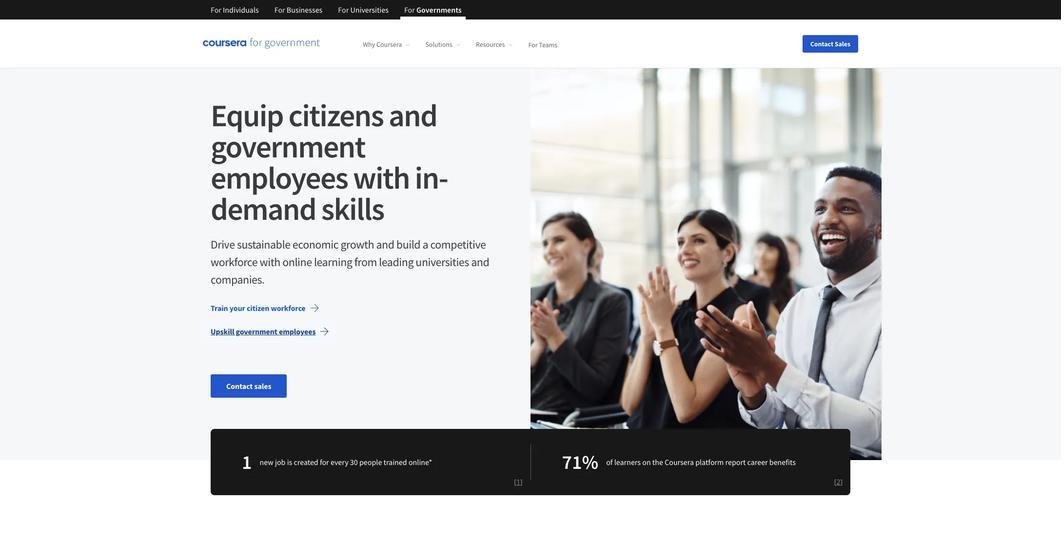 Task type: vqa. For each thing, say whether or not it's contained in the screenshot.
companies.
yes



Task type: locate. For each thing, give the bounding box(es) containing it.
1 [ from the left
[[514, 478, 516, 487]]

1 horizontal spatial [
[[834, 478, 837, 487]]

30
[[350, 457, 358, 467]]

for for individuals
[[211, 5, 221, 15]]

contact inside contact sales button
[[811, 39, 834, 48]]

1 horizontal spatial 1
[[516, 478, 520, 487]]

0 vertical spatial contact
[[811, 39, 834, 48]]

contact
[[811, 39, 834, 48], [226, 381, 253, 391]]

governments
[[417, 5, 462, 15]]

1 ] from the left
[[520, 478, 523, 487]]

2
[[837, 478, 841, 487]]

drive
[[211, 237, 235, 252]]

demand
[[211, 189, 316, 228]]

for teams link
[[528, 40, 558, 49]]

for businesses
[[274, 5, 323, 15]]

coursera
[[377, 40, 402, 49], [665, 457, 694, 467]]

1 horizontal spatial with
[[353, 158, 410, 197]]

]
[[520, 478, 523, 487], [841, 478, 843, 487]]

upskill government employees
[[211, 327, 316, 337]]

0 vertical spatial and
[[389, 96, 437, 135]]

for for governments
[[404, 5, 415, 15]]

[ 1 ]
[[514, 478, 523, 487]]

contact inside contact sales link
[[226, 381, 253, 391]]

1 vertical spatial government
[[236, 327, 277, 337]]

0 horizontal spatial ]
[[520, 478, 523, 487]]

workforce up 'upskill government employees' link
[[271, 303, 306, 313]]

equip citizens and government employees with in- demand skills
[[211, 96, 448, 228]]

1 horizontal spatial coursera
[[665, 457, 694, 467]]

and
[[389, 96, 437, 135], [376, 237, 394, 252], [471, 255, 489, 270]]

1 vertical spatial 1
[[516, 478, 520, 487]]

build
[[396, 237, 421, 252]]

the
[[653, 457, 663, 467]]

benefits
[[770, 457, 796, 467]]

] for 1
[[520, 478, 523, 487]]

for for businesses
[[274, 5, 285, 15]]

1 vertical spatial coursera
[[665, 457, 694, 467]]

for left teams
[[528, 40, 538, 49]]

learning
[[314, 255, 352, 270]]

universities
[[350, 5, 389, 15]]

contact sales
[[226, 381, 271, 391]]

upskill government employees link
[[203, 320, 337, 343]]

1
[[242, 450, 252, 475], [516, 478, 520, 487]]

online
[[283, 255, 312, 270]]

1 vertical spatial with
[[260, 255, 280, 270]]

2 ] from the left
[[841, 478, 843, 487]]

citizens
[[289, 96, 383, 135]]

contact left 'sales' at right
[[811, 39, 834, 48]]

resources
[[476, 40, 505, 49]]

0 horizontal spatial 1
[[242, 450, 252, 475]]

created
[[294, 457, 318, 467]]

coursera right why at the top left
[[377, 40, 402, 49]]

[ for 1
[[514, 478, 516, 487]]

[
[[514, 478, 516, 487], [834, 478, 837, 487]]

0 horizontal spatial coursera
[[377, 40, 402, 49]]

drive sustainable economic growth and build a competitive workforce with online learning from leading universities and companies.
[[211, 237, 489, 287]]

for left individuals
[[211, 5, 221, 15]]

0 horizontal spatial with
[[260, 255, 280, 270]]

1 horizontal spatial contact
[[811, 39, 834, 48]]

workforce
[[211, 255, 258, 270], [271, 303, 306, 313]]

for left businesses
[[274, 5, 285, 15]]

sales
[[254, 381, 271, 391]]

why coursera link
[[363, 40, 410, 49]]

for
[[320, 457, 329, 467]]

1 vertical spatial workforce
[[271, 303, 306, 313]]

train your citizen workforce
[[211, 303, 306, 313]]

2 [ from the left
[[834, 478, 837, 487]]

in-
[[415, 158, 448, 197]]

1 horizontal spatial workforce
[[271, 303, 306, 313]]

banner navigation
[[203, 0, 470, 20]]

trained
[[384, 457, 407, 467]]

with inside the drive sustainable economic growth and build a competitive workforce with online learning from leading universities and companies.
[[260, 255, 280, 270]]

for
[[211, 5, 221, 15], [274, 5, 285, 15], [338, 5, 349, 15], [404, 5, 415, 15], [528, 40, 538, 49]]

for left universities
[[338, 5, 349, 15]]

government
[[211, 127, 365, 166], [236, 327, 277, 337]]

people
[[359, 457, 382, 467]]

competitive
[[430, 237, 486, 252]]

0 horizontal spatial [
[[514, 478, 516, 487]]

universities
[[416, 255, 469, 270]]

employees
[[211, 158, 348, 197], [279, 327, 316, 337]]

0 vertical spatial with
[[353, 158, 410, 197]]

workforce up the companies.
[[211, 255, 258, 270]]

for teams
[[528, 40, 558, 49]]

sustainable
[[237, 237, 290, 252]]

for universities
[[338, 5, 389, 15]]

contact left sales
[[226, 381, 253, 391]]

coursera right the in the right bottom of the page
[[665, 457, 694, 467]]

with
[[353, 158, 410, 197], [260, 255, 280, 270]]

for left governments
[[404, 5, 415, 15]]

career
[[748, 457, 768, 467]]

every
[[331, 457, 349, 467]]

0 vertical spatial employees
[[211, 158, 348, 197]]

0 horizontal spatial workforce
[[211, 255, 258, 270]]

1 horizontal spatial ]
[[841, 478, 843, 487]]

71%
[[562, 450, 599, 475]]

why
[[363, 40, 375, 49]]

contact sales button
[[803, 35, 858, 52]]

0 vertical spatial 1
[[242, 450, 252, 475]]

train
[[211, 303, 228, 313]]

solutions link
[[426, 40, 460, 49]]

0 vertical spatial workforce
[[211, 255, 258, 270]]

0 vertical spatial government
[[211, 127, 365, 166]]

1 vertical spatial contact
[[226, 381, 253, 391]]

contact for contact sales
[[811, 39, 834, 48]]

new job is created for every 30 people trained online*
[[260, 457, 432, 467]]

0 horizontal spatial contact
[[226, 381, 253, 391]]



Task type: describe. For each thing, give the bounding box(es) containing it.
2 vertical spatial and
[[471, 255, 489, 270]]

] for 71%
[[841, 478, 843, 487]]

job
[[275, 457, 286, 467]]

economic
[[293, 237, 339, 252]]

a
[[423, 237, 428, 252]]

new
[[260, 457, 274, 467]]

workforce inside the drive sustainable economic growth and build a competitive workforce with online learning from leading universities and companies.
[[211, 255, 258, 270]]

contact sales link
[[211, 375, 287, 398]]

with inside 'equip citizens and government employees with in- demand skills'
[[353, 158, 410, 197]]

of learners on the coursera platform report career benefits
[[606, 457, 796, 467]]

growth
[[341, 237, 374, 252]]

resources link
[[476, 40, 513, 49]]

learners
[[614, 457, 641, 467]]

0 vertical spatial coursera
[[377, 40, 402, 49]]

platform
[[696, 457, 724, 467]]

individuals
[[223, 5, 259, 15]]

and inside 'equip citizens and government employees with in- demand skills'
[[389, 96, 437, 135]]

for individuals
[[211, 5, 259, 15]]

1 vertical spatial employees
[[279, 327, 316, 337]]

report
[[726, 457, 746, 467]]

for for universities
[[338, 5, 349, 15]]

skills
[[321, 189, 384, 228]]

[ for 71%
[[834, 478, 837, 487]]

on
[[643, 457, 651, 467]]

businesses
[[287, 5, 323, 15]]

contact for contact sales
[[226, 381, 253, 391]]

teams
[[539, 40, 558, 49]]

your
[[230, 303, 245, 313]]

solutions
[[426, 40, 453, 49]]

of
[[606, 457, 613, 467]]

equip
[[211, 96, 283, 135]]

government inside 'equip citizens and government employees with in- demand skills'
[[211, 127, 365, 166]]

companies.
[[211, 272, 265, 287]]

train your citizen workforce link
[[203, 297, 327, 320]]

is
[[287, 457, 292, 467]]

online*
[[409, 457, 432, 467]]

citizen
[[247, 303, 269, 313]]

for governments
[[404, 5, 462, 15]]

sales
[[835, 39, 851, 48]]

contact sales
[[811, 39, 851, 48]]

from
[[354, 255, 377, 270]]

why coursera
[[363, 40, 402, 49]]

employees inside 'equip citizens and government employees with in- demand skills'
[[211, 158, 348, 197]]

coursera for government image
[[203, 38, 320, 49]]

upskill
[[211, 327, 234, 337]]

1 vertical spatial and
[[376, 237, 394, 252]]

leading
[[379, 255, 414, 270]]

[ 2 ]
[[834, 478, 843, 487]]



